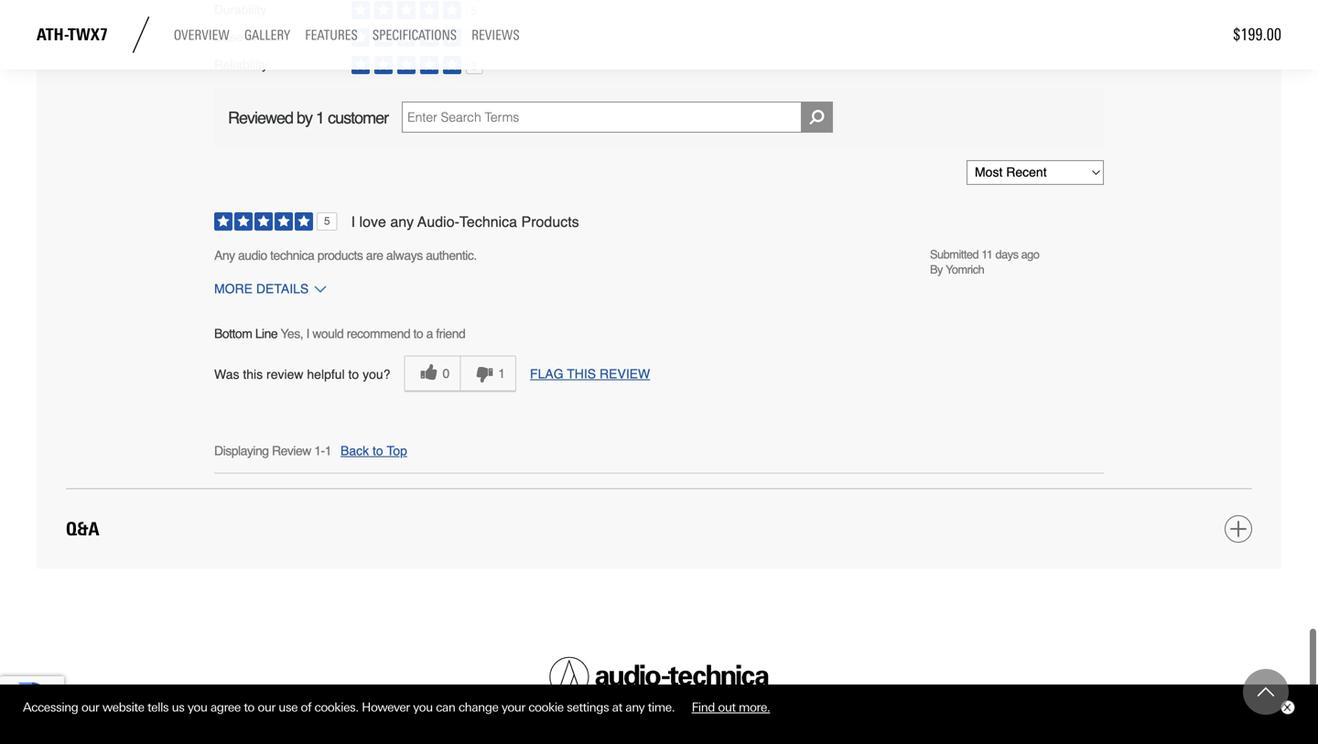 Task type: describe. For each thing, give the bounding box(es) containing it.
use
[[260, 30, 283, 44]]

divider line image
[[123, 16, 159, 53]]

reviews
[[472, 27, 520, 44]]

reviewed
[[228, 109, 293, 127]]

cookie
[[528, 701, 564, 715]]

agree
[[210, 701, 241, 715]]

yes,
[[281, 326, 303, 341]]

any
[[214, 248, 235, 263]]

always
[[386, 248, 423, 263]]

0 vertical spatial i
[[351, 213, 355, 230]]

1 vertical spatial of
[[301, 701, 311, 715]]

2 you from the left
[[413, 701, 433, 715]]

customer
[[328, 109, 388, 127]]

accessing our website tells us you agree to our use of cookies. however you can change your cookie settings at any time.
[[23, 701, 678, 715]]

us
[[172, 701, 184, 715]]

i love any audio-technica products
[[351, 213, 579, 230]]

technica
[[270, 248, 314, 263]]

products
[[317, 248, 363, 263]]

overview
[[174, 27, 230, 44]]

gallery
[[244, 27, 290, 44]]

find out more.
[[692, 701, 770, 715]]

was
[[214, 367, 239, 382]]

submitted 11 days ago by yomrich
[[930, 248, 1040, 277]]

flag
[[530, 367, 564, 381]]

to left 'top'
[[373, 444, 383, 458]]

0 vertical spatial 1
[[316, 109, 324, 127]]

find
[[692, 701, 715, 715]]

website
[[102, 701, 144, 715]]

flag this review button
[[530, 367, 650, 381]]

you?
[[363, 367, 390, 382]]

ago
[[1021, 248, 1040, 261]]

this for was
[[243, 367, 263, 382]]

11
[[982, 248, 993, 261]]

flag this review
[[530, 367, 650, 381]]

review
[[272, 444, 311, 458]]

ease
[[214, 30, 243, 44]]

was this review helpful to you? group
[[404, 356, 516, 392]]

ath-twx7
[[37, 25, 108, 44]]

change
[[459, 701, 498, 715]]

rated 5 out of 5 stars image
[[214, 212, 337, 234]]

to left the you?
[[348, 367, 359, 382]]

1 vertical spatial i
[[306, 326, 309, 341]]

products
[[521, 213, 579, 230]]

5 for ease of use
[[471, 33, 477, 44]]

5 inside image
[[324, 215, 330, 227]]

would
[[312, 326, 344, 341]]

yomrich
[[946, 263, 984, 277]]

0 horizontal spatial of
[[246, 30, 257, 44]]

2 vertical spatial 1
[[325, 444, 331, 458]]

more
[[214, 281, 253, 296]]

store logo image
[[549, 657, 769, 697]]

by
[[297, 109, 312, 127]]

back
[[341, 444, 369, 458]]

audio-
[[418, 213, 460, 230]]

cross image
[[1284, 704, 1291, 711]]

plus image
[[1230, 521, 1247, 538]]

q&a
[[66, 518, 99, 540]]

submitted
[[930, 248, 979, 261]]

1-
[[314, 444, 325, 458]]

was this review helpful to you?
[[214, 367, 390, 382]]

Search Reviews search field
[[402, 102, 833, 133]]

twx7
[[69, 25, 108, 44]]

audio
[[238, 248, 267, 263]]

1 you from the left
[[188, 701, 207, 715]]

this for flag
[[567, 367, 596, 381]]



Task type: locate. For each thing, give the bounding box(es) containing it.
0 horizontal spatial any
[[390, 213, 414, 230]]

specifications
[[372, 27, 457, 44]]

more details button
[[214, 278, 359, 300]]

2 our from the left
[[258, 701, 275, 715]]

review for was this review helpful to you?
[[266, 367, 303, 382]]

are
[[366, 248, 383, 263]]

0 horizontal spatial our
[[81, 701, 99, 715]]

out
[[718, 701, 736, 715]]

0 button
[[404, 356, 460, 392]]

1 inside button
[[498, 366, 505, 381]]

top
[[387, 444, 407, 458]]

0 vertical spatial any
[[390, 213, 414, 230]]

at
[[612, 701, 622, 715]]

our left website
[[81, 701, 99, 715]]

of
[[246, 30, 257, 44], [301, 701, 311, 715]]

review left helpful
[[266, 367, 303, 382]]

any
[[390, 213, 414, 230], [626, 701, 645, 715]]

5 for durability
[[471, 5, 477, 17]]

can
[[436, 701, 455, 715]]

0 horizontal spatial this
[[243, 367, 263, 382]]

more.
[[739, 701, 770, 715]]

5 down reviews on the left top of page
[[471, 60, 477, 72]]

1 button
[[460, 356, 516, 392]]

arrow up image
[[1258, 684, 1274, 700]]

a
[[426, 326, 433, 341]]

helpful
[[307, 367, 345, 382]]

our left use
[[258, 701, 275, 715]]

0 horizontal spatial you
[[188, 701, 207, 715]]

find out more. link
[[678, 694, 784, 722]]

1 right the by
[[316, 109, 324, 127]]

$199.00
[[1233, 25, 1282, 45]]

i left love
[[351, 213, 355, 230]]

1 vertical spatial any
[[626, 701, 645, 715]]

5
[[471, 5, 477, 17], [471, 33, 477, 44], [471, 60, 477, 72], [324, 215, 330, 227]]

reviewed by 1 customer
[[228, 109, 388, 127]]

details
[[256, 281, 309, 296]]

recommend
[[347, 326, 410, 341]]

to right agree
[[244, 701, 254, 715]]

any right "at"
[[626, 701, 645, 715]]

1
[[316, 109, 324, 127], [498, 366, 505, 381], [325, 444, 331, 458]]

of left use
[[246, 30, 257, 44]]

1 horizontal spatial our
[[258, 701, 275, 715]]

you left "can"
[[413, 701, 433, 715]]

cookies.
[[315, 701, 359, 715]]

displaying
[[214, 444, 269, 458]]

review for flag this review
[[600, 367, 650, 381]]

to
[[413, 326, 423, 341], [348, 367, 359, 382], [373, 444, 383, 458], [244, 701, 254, 715]]

5 up reviews on the left top of page
[[471, 5, 477, 17]]

time.
[[648, 701, 675, 715]]

1 horizontal spatial you
[[413, 701, 433, 715]]

ease of use
[[214, 30, 283, 44]]

5 for reliability
[[471, 60, 477, 72]]

5 right specifications
[[471, 33, 477, 44]]

bottom line yes, i would recommend to a friend
[[214, 326, 465, 341]]

1 our from the left
[[81, 701, 99, 715]]

any right love
[[390, 213, 414, 230]]

technica
[[460, 213, 517, 230]]

you right us
[[188, 701, 207, 715]]

displaying review 1-1 back to top
[[214, 444, 407, 458]]

more details
[[214, 281, 309, 296]]

i
[[351, 213, 355, 230], [306, 326, 309, 341]]

reliability
[[214, 58, 268, 72]]

ath-
[[37, 25, 69, 44]]

5 up products
[[324, 215, 330, 227]]

1 horizontal spatial of
[[301, 701, 311, 715]]

your
[[502, 701, 525, 715]]

back to top link
[[341, 443, 407, 459]]

1 left the flag
[[498, 366, 505, 381]]

of right use
[[301, 701, 311, 715]]

settings
[[567, 701, 609, 715]]

this right the flag
[[567, 367, 596, 381]]

by
[[930, 263, 943, 277]]

1 horizontal spatial this
[[567, 367, 596, 381]]

review right the flag
[[600, 367, 650, 381]]

bottom
[[214, 326, 252, 341]]

1 horizontal spatial i
[[351, 213, 355, 230]]

0 horizontal spatial review
[[266, 367, 303, 382]]

1 horizontal spatial review
[[600, 367, 650, 381]]

you
[[188, 701, 207, 715], [413, 701, 433, 715]]

authentic.
[[426, 248, 477, 263]]

review
[[600, 367, 650, 381], [266, 367, 303, 382]]

line
[[255, 326, 278, 341]]

our
[[81, 701, 99, 715], [258, 701, 275, 715]]

1 horizontal spatial any
[[626, 701, 645, 715]]

however
[[362, 701, 410, 715]]

features
[[305, 27, 358, 44]]

tells
[[147, 701, 169, 715]]

i right yes,
[[306, 326, 309, 341]]

accessing
[[23, 701, 78, 715]]

0 horizontal spatial i
[[306, 326, 309, 341]]

love
[[359, 213, 386, 230]]

this right was
[[243, 367, 263, 382]]

use
[[279, 701, 298, 715]]

any audio technica products are always authentic.
[[214, 248, 477, 263]]

0
[[443, 366, 450, 381]]

1 vertical spatial 1
[[498, 366, 505, 381]]

durability
[[214, 3, 267, 17]]

to left a
[[413, 326, 423, 341]]

friend
[[436, 326, 465, 341]]

0 vertical spatial of
[[246, 30, 257, 44]]

days
[[996, 248, 1019, 261]]

this
[[567, 367, 596, 381], [243, 367, 263, 382]]

1 left back
[[325, 444, 331, 458]]



Task type: vqa. For each thing, say whether or not it's contained in the screenshot.
ATH-AWKT's the Headphones
no



